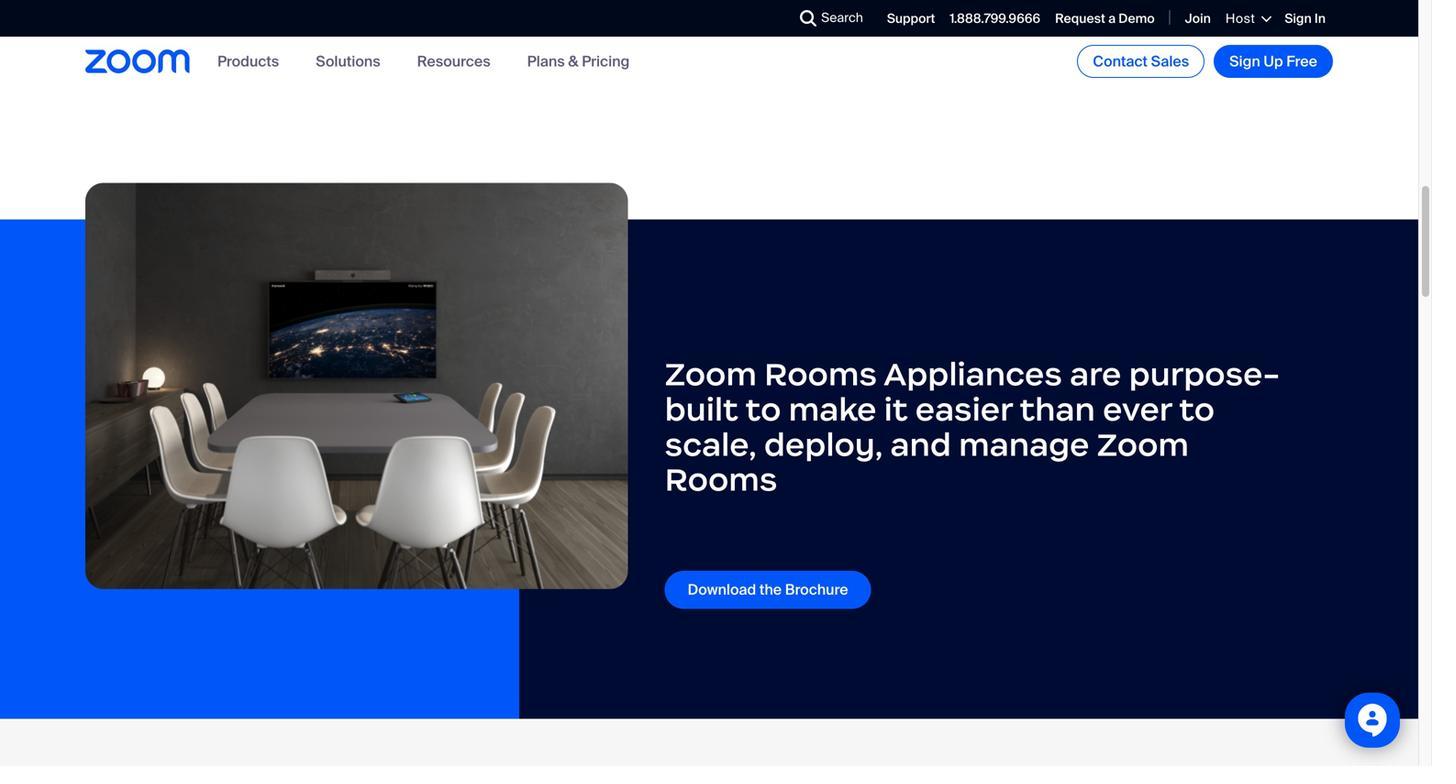 Task type: vqa. For each thing, say whether or not it's contained in the screenshot.
Sign
yes



Task type: describe. For each thing, give the bounding box(es) containing it.
join
[[1185, 10, 1211, 27]]

support link
[[887, 10, 935, 27]]

request a demo
[[1055, 10, 1155, 27]]

host
[[1225, 10, 1255, 27]]

plans & pricing link
[[527, 52, 630, 71]]

accessibility text for the logo slide component element
[[0, 0, 1432, 110]]

1.888.799.9666
[[950, 10, 1040, 27]]

contact
[[1093, 52, 1148, 71]]

sign up free
[[1229, 52, 1317, 71]]

download the brochure
[[688, 581, 848, 600]]

request a demo link
[[1055, 10, 1155, 27]]

sales
[[1151, 52, 1189, 71]]

1 vertical spatial rooms
[[665, 460, 777, 500]]

1 vertical spatial zoom
[[1097, 425, 1189, 465]]

demo
[[1119, 10, 1155, 27]]

meeting room image
[[85, 183, 628, 590]]

search image
[[800, 10, 817, 27]]

are
[[1070, 355, 1121, 394]]

zoom logo image
[[85, 50, 190, 73]]

the
[[759, 581, 782, 600]]

solutions
[[316, 52, 380, 71]]

0 horizontal spatial zoom
[[665, 355, 757, 394]]

pricing
[[582, 52, 630, 71]]

a
[[1108, 10, 1116, 27]]

plans & pricing
[[527, 52, 630, 71]]

zoom rooms appliances are purpose- built to make it easier than ever to scale, deploy, and manage zoom rooms
[[665, 355, 1280, 500]]

built
[[665, 390, 738, 430]]

join link
[[1185, 10, 1211, 27]]

free
[[1286, 52, 1317, 71]]



Task type: locate. For each thing, give the bounding box(es) containing it.
sign in link
[[1285, 10, 1326, 27]]

sign left the up
[[1229, 52, 1260, 71]]

&
[[568, 52, 578, 71]]

1 to from the left
[[745, 390, 781, 430]]

support
[[887, 10, 935, 27]]

sign for sign up free
[[1229, 52, 1260, 71]]

ever
[[1103, 390, 1172, 430]]

1.888.799.9666 link
[[950, 10, 1040, 27]]

and
[[890, 425, 951, 465]]

zoom up scale,
[[665, 355, 757, 394]]

make
[[789, 390, 877, 430]]

sign in
[[1285, 10, 1326, 27]]

search
[[821, 9, 863, 26]]

rooms up deploy,
[[764, 355, 877, 394]]

download
[[688, 581, 756, 600]]

up
[[1264, 52, 1283, 71]]

deploy,
[[764, 425, 883, 465]]

search image
[[800, 10, 817, 27]]

to right built
[[745, 390, 781, 430]]

2 to from the left
[[1179, 390, 1215, 430]]

1 horizontal spatial zoom
[[1097, 425, 1189, 465]]

download the brochure link
[[665, 572, 871, 609]]

plans
[[527, 52, 565, 71]]

it
[[884, 390, 908, 430]]

products
[[217, 52, 279, 71]]

zoom
[[665, 355, 757, 394], [1097, 425, 1189, 465]]

than
[[1020, 390, 1095, 430]]

sign inside 'link'
[[1229, 52, 1260, 71]]

sign
[[1285, 10, 1312, 27], [1229, 52, 1260, 71]]

scale,
[[665, 425, 757, 465]]

products button
[[217, 52, 279, 71]]

easier
[[915, 390, 1013, 430]]

1 horizontal spatial to
[[1179, 390, 1215, 430]]

appliances
[[884, 355, 1062, 394]]

contact sales
[[1093, 52, 1189, 71]]

zoom down are
[[1097, 425, 1189, 465]]

resources
[[417, 52, 490, 71]]

0 horizontal spatial to
[[745, 390, 781, 430]]

manage
[[959, 425, 1089, 465]]

sign up free link
[[1214, 45, 1333, 78]]

0 vertical spatial rooms
[[764, 355, 877, 394]]

rooms
[[764, 355, 877, 394], [665, 460, 777, 500]]

0 vertical spatial sign
[[1285, 10, 1312, 27]]

solutions button
[[316, 52, 380, 71]]

0 horizontal spatial sign
[[1229, 52, 1260, 71]]

rooms down built
[[665, 460, 777, 500]]

contact sales link
[[1077, 45, 1205, 78]]

in
[[1315, 10, 1326, 27]]

host button
[[1225, 10, 1270, 27]]

to
[[745, 390, 781, 430], [1179, 390, 1215, 430]]

brochure
[[785, 581, 848, 600]]

sign for sign in
[[1285, 10, 1312, 27]]

0 vertical spatial zoom
[[665, 355, 757, 394]]

request
[[1055, 10, 1105, 27]]

1 horizontal spatial sign
[[1285, 10, 1312, 27]]

sign left in
[[1285, 10, 1312, 27]]

resources button
[[417, 52, 490, 71]]

purpose-
[[1129, 355, 1280, 394]]

1 vertical spatial sign
[[1229, 52, 1260, 71]]

to right ever at the bottom
[[1179, 390, 1215, 430]]



